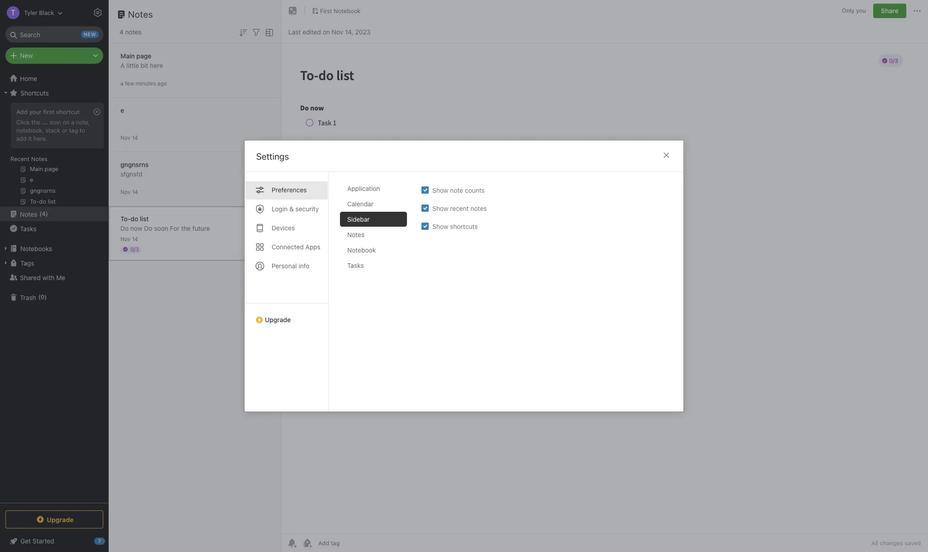 Task type: describe. For each thing, give the bounding box(es) containing it.
login & security
[[272, 205, 319, 213]]

1 vertical spatial notes
[[471, 205, 487, 212]]

first notebook button
[[309, 5, 364, 17]]

4 inside notes ( 4 )
[[42, 210, 46, 218]]

here.
[[33, 135, 47, 142]]

notes inside notes ( 4 )
[[20, 210, 37, 218]]

note,
[[76, 119, 90, 126]]

icon
[[50, 119, 61, 126]]

notes inside "note list" element
[[125, 28, 142, 36]]

for
[[170, 225, 180, 232]]

0 vertical spatial upgrade button
[[245, 304, 328, 328]]

( for trash
[[38, 294, 41, 301]]

personal info
[[272, 262, 310, 270]]

here
[[150, 61, 163, 69]]

with
[[42, 274, 55, 282]]

14,
[[345, 28, 354, 36]]

tab list for calendar
[[245, 172, 329, 412]]

click the ...
[[16, 119, 48, 126]]

0
[[41, 294, 45, 301]]

first
[[43, 108, 54, 116]]

shortcuts button
[[0, 86, 108, 100]]

upgrade for upgrade "popup button" to the top
[[265, 316, 291, 324]]

notebooks
[[20, 245, 52, 253]]

shortcut
[[56, 108, 80, 116]]

future
[[193, 225, 210, 232]]

show recent notes
[[433, 205, 487, 212]]

you
[[857, 7, 867, 14]]

changes
[[881, 540, 904, 547]]

0 horizontal spatial upgrade button
[[5, 511, 103, 529]]

only you
[[843, 7, 867, 14]]

security
[[296, 205, 319, 213]]

saved
[[905, 540, 922, 547]]

page
[[137, 52, 151, 60]]

notes tab
[[340, 227, 407, 242]]

expand tags image
[[2, 260, 10, 267]]

Show note counts checkbox
[[422, 187, 429, 194]]

1 14 from the top
[[132, 134, 138, 141]]

shared with me link
[[0, 270, 108, 285]]

soon
[[154, 225, 168, 232]]

application
[[348, 185, 380, 193]]

a inside icon on a note, notebook, stack or tag to add it here.
[[71, 119, 74, 126]]

trash ( 0 )
[[20, 294, 47, 302]]

1 do from the left
[[121, 225, 129, 232]]

tag
[[69, 127, 78, 134]]

shortcuts
[[20, 89, 49, 97]]

show shortcuts
[[433, 223, 478, 230]]

a inside "note list" element
[[121, 80, 124, 87]]

your
[[29, 108, 42, 116]]

add a reminder image
[[287, 538, 298, 549]]

note window element
[[281, 0, 929, 553]]

info
[[299, 262, 310, 270]]

login
[[272, 205, 288, 213]]

2 nov 14 from the top
[[121, 189, 138, 196]]

notebook tab
[[340, 243, 407, 258]]

few
[[125, 80, 134, 87]]

recent notes
[[10, 155, 47, 163]]

recent
[[10, 155, 30, 163]]

home
[[20, 75, 37, 82]]

add your first shortcut
[[16, 108, 80, 116]]

note list element
[[109, 0, 281, 553]]

new
[[20, 52, 33, 59]]

notes inside "note list" element
[[128, 9, 153, 19]]

tasks inside button
[[20, 225, 36, 233]]

tab list for show note counts
[[340, 181, 415, 412]]

main
[[121, 52, 135, 60]]

now
[[130, 225, 142, 232]]

to
[[80, 127, 85, 134]]

first
[[320, 7, 332, 14]]

me
[[56, 274, 65, 282]]

notes inside group
[[31, 155, 47, 163]]

4 inside "note list" element
[[120, 28, 124, 36]]

connected apps
[[272, 243, 321, 251]]

all changes saved
[[872, 540, 922, 547]]

close image
[[662, 150, 672, 161]]

add
[[16, 108, 28, 116]]

Show recent notes checkbox
[[422, 205, 429, 212]]

it
[[28, 135, 32, 142]]

last edited on nov 14, 2023
[[289, 28, 371, 36]]

settings
[[256, 151, 289, 162]]

4 notes
[[120, 28, 142, 36]]

all
[[872, 540, 879, 547]]

3 nov 14 from the top
[[121, 236, 138, 243]]

minutes
[[136, 80, 156, 87]]

do
[[131, 215, 138, 223]]

edited
[[303, 28, 321, 36]]

home link
[[0, 71, 109, 86]]

show note counts
[[433, 186, 485, 194]]

a little bit here
[[121, 61, 163, 69]]

trash
[[20, 294, 36, 302]]

&
[[290, 205, 294, 213]]

first notebook
[[320, 7, 361, 14]]

expand note image
[[288, 5, 299, 16]]

( for notes
[[40, 210, 42, 218]]

sidebar
[[348, 216, 370, 223]]

only
[[843, 7, 855, 14]]

on inside icon on a note, notebook, stack or tag to add it here.
[[63, 119, 70, 126]]

or
[[62, 127, 68, 134]]



Task type: vqa. For each thing, say whether or not it's contained in the screenshot.
fourth Untitled from the top of the page
no



Task type: locate. For each thing, give the bounding box(es) containing it.
tab list containing application
[[340, 181, 415, 412]]

1 horizontal spatial on
[[323, 28, 330, 36]]

counts
[[465, 186, 485, 194]]

show right show shortcuts "checkbox"
[[433, 223, 449, 230]]

Show shortcuts checkbox
[[422, 223, 429, 230]]

0 vertical spatial upgrade
[[265, 316, 291, 324]]

main page
[[121, 52, 151, 60]]

) up tasks button
[[46, 210, 48, 218]]

a
[[121, 61, 125, 69]]

group
[[0, 100, 108, 211]]

nov down sfgnsfd
[[121, 189, 131, 196]]

bit
[[141, 61, 148, 69]]

icon on a note, notebook, stack or tag to add it here.
[[16, 119, 90, 142]]

1 horizontal spatial a
[[121, 80, 124, 87]]

tasks down notebook tab
[[348, 262, 364, 270]]

2 show from the top
[[433, 205, 449, 212]]

notes up tasks button
[[20, 210, 37, 218]]

None search field
[[12, 26, 97, 43]]

tasks button
[[0, 222, 108, 236]]

notebook inside button
[[334, 7, 361, 14]]

notebook inside tab
[[348, 246, 376, 254]]

4 up the main
[[120, 28, 124, 36]]

14 up gngnsrns
[[132, 134, 138, 141]]

show for show shortcuts
[[433, 223, 449, 230]]

1 horizontal spatial upgrade button
[[245, 304, 328, 328]]

1 vertical spatial show
[[433, 205, 449, 212]]

on inside note window element
[[323, 28, 330, 36]]

notes down the counts
[[471, 205, 487, 212]]

shared with me
[[20, 274, 65, 282]]

nov down e
[[121, 134, 131, 141]]

show
[[433, 186, 449, 194], [433, 205, 449, 212], [433, 223, 449, 230]]

application tab
[[340, 181, 407, 196]]

notes down "sidebar"
[[348, 231, 365, 239]]

( up tasks button
[[40, 210, 42, 218]]

0 horizontal spatial a
[[71, 119, 74, 126]]

2 do from the left
[[144, 225, 152, 232]]

2 vertical spatial show
[[433, 223, 449, 230]]

nov inside note window element
[[332, 28, 344, 36]]

nov 14 up 0/3
[[121, 236, 138, 243]]

a left few
[[121, 80, 124, 87]]

1 vertical spatial on
[[63, 119, 70, 126]]

a up tag
[[71, 119, 74, 126]]

tree containing home
[[0, 71, 109, 503]]

( inside trash ( 0 )
[[38, 294, 41, 301]]

notes inside tab
[[348, 231, 365, 239]]

0 horizontal spatial tab list
[[245, 172, 329, 412]]

devices
[[272, 224, 295, 232]]

0 vertical spatial nov 14
[[121, 134, 138, 141]]

settings image
[[92, 7, 103, 18]]

notebook up tasks "tab"
[[348, 246, 376, 254]]

upgrade for the leftmost upgrade "popup button"
[[47, 516, 74, 524]]

1 vertical spatial 4
[[42, 210, 46, 218]]

new button
[[5, 48, 103, 64]]

note
[[450, 186, 464, 194]]

nov 14 up gngnsrns
[[121, 134, 138, 141]]

0 vertical spatial tasks
[[20, 225, 36, 233]]

tasks tab
[[340, 258, 407, 273]]

do down to-
[[121, 225, 129, 232]]

nov
[[332, 28, 344, 36], [121, 134, 131, 141], [121, 189, 131, 196], [121, 236, 131, 243]]

list
[[140, 215, 149, 223]]

1 horizontal spatial tasks
[[348, 262, 364, 270]]

) inside notes ( 4 )
[[46, 210, 48, 218]]

1 show from the top
[[433, 186, 449, 194]]

nov left "14,"
[[332, 28, 344, 36]]

)
[[46, 210, 48, 218], [45, 294, 47, 301]]

4 up tasks button
[[42, 210, 46, 218]]

0 horizontal spatial 4
[[42, 210, 46, 218]]

) for trash
[[45, 294, 47, 301]]

a few minutes ago
[[121, 80, 167, 87]]

upgrade
[[265, 316, 291, 324], [47, 516, 74, 524]]

personal
[[272, 262, 297, 270]]

) right trash
[[45, 294, 47, 301]]

0 vertical spatial 14
[[132, 134, 138, 141]]

notes up 4 notes at the left of page
[[128, 9, 153, 19]]

share
[[882, 7, 899, 14]]

add
[[16, 135, 27, 142]]

1 vertical spatial 14
[[132, 189, 138, 196]]

the right the for at left
[[181, 225, 191, 232]]

show for show recent notes
[[433, 205, 449, 212]]

1 vertical spatial nov 14
[[121, 189, 138, 196]]

notes ( 4 )
[[20, 210, 48, 218]]

notebooks link
[[0, 241, 108, 256]]

1 horizontal spatial upgrade
[[265, 316, 291, 324]]

4
[[120, 28, 124, 36], [42, 210, 46, 218]]

to-
[[121, 215, 131, 223]]

ago
[[158, 80, 167, 87]]

( right trash
[[38, 294, 41, 301]]

1 vertical spatial the
[[181, 225, 191, 232]]

nov 14 down sfgnsfd
[[121, 189, 138, 196]]

calendar tab
[[340, 197, 407, 212]]

0 vertical spatial notebook
[[334, 7, 361, 14]]

tags
[[20, 259, 34, 267]]

show for show note counts
[[433, 186, 449, 194]]

on right edited
[[323, 28, 330, 36]]

) for notes
[[46, 210, 48, 218]]

Note Editor text field
[[281, 43, 929, 534]]

e
[[121, 106, 124, 114]]

( inside notes ( 4 )
[[40, 210, 42, 218]]

stack
[[46, 127, 60, 134]]

1 nov 14 from the top
[[121, 134, 138, 141]]

tasks inside "tab"
[[348, 262, 364, 270]]

1 vertical spatial tasks
[[348, 262, 364, 270]]

1 horizontal spatial do
[[144, 225, 152, 232]]

0 horizontal spatial the
[[31, 119, 40, 126]]

notes
[[125, 28, 142, 36], [471, 205, 487, 212]]

last
[[289, 28, 301, 36]]

1 vertical spatial )
[[45, 294, 47, 301]]

the left ...
[[31, 119, 40, 126]]

3 14 from the top
[[132, 236, 138, 243]]

shortcuts
[[450, 223, 478, 230]]

0/3
[[130, 246, 139, 253]]

1 vertical spatial notebook
[[348, 246, 376, 254]]

notes right the recent
[[31, 155, 47, 163]]

3 show from the top
[[433, 223, 449, 230]]

notes up the main page
[[125, 28, 142, 36]]

0 vertical spatial )
[[46, 210, 48, 218]]

tab list containing preferences
[[245, 172, 329, 412]]

1 vertical spatial (
[[38, 294, 41, 301]]

upgrade button
[[245, 304, 328, 328], [5, 511, 103, 529]]

1 horizontal spatial tab list
[[340, 181, 415, 412]]

notebook right first
[[334, 7, 361, 14]]

2023
[[355, 28, 371, 36]]

recent
[[450, 205, 469, 212]]

0 horizontal spatial on
[[63, 119, 70, 126]]

group containing add your first shortcut
[[0, 100, 108, 211]]

1 vertical spatial upgrade
[[47, 516, 74, 524]]

tags button
[[0, 256, 108, 270]]

tasks
[[20, 225, 36, 233], [348, 262, 364, 270]]

2 14 from the top
[[132, 189, 138, 196]]

calendar
[[348, 200, 374, 208]]

show right show note counts option
[[433, 186, 449, 194]]

2 vertical spatial nov 14
[[121, 236, 138, 243]]

0 horizontal spatial tasks
[[20, 225, 36, 233]]

sfgnsfd
[[121, 170, 142, 178]]

the inside group
[[31, 119, 40, 126]]

show right the show recent notes checkbox
[[433, 205, 449, 212]]

1 horizontal spatial notes
[[471, 205, 487, 212]]

...
[[42, 119, 48, 126]]

on up or on the left
[[63, 119, 70, 126]]

0 vertical spatial on
[[323, 28, 330, 36]]

0 horizontal spatial do
[[121, 225, 129, 232]]

connected
[[272, 243, 304, 251]]

1 vertical spatial a
[[71, 119, 74, 126]]

tasks down notes ( 4 )
[[20, 225, 36, 233]]

gngnsrns
[[121, 161, 149, 168]]

preferences
[[272, 186, 307, 194]]

1 vertical spatial upgrade button
[[5, 511, 103, 529]]

0 vertical spatial notes
[[125, 28, 142, 36]]

do
[[121, 225, 129, 232], [144, 225, 152, 232]]

little
[[126, 61, 139, 69]]

click
[[16, 119, 30, 126]]

0 vertical spatial show
[[433, 186, 449, 194]]

2 vertical spatial 14
[[132, 236, 138, 243]]

tab list
[[245, 172, 329, 412], [340, 181, 415, 412]]

14 down sfgnsfd
[[132, 189, 138, 196]]

0 vertical spatial 4
[[120, 28, 124, 36]]

14
[[132, 134, 138, 141], [132, 189, 138, 196], [132, 236, 138, 243]]

Search text field
[[12, 26, 97, 43]]

notebook
[[334, 7, 361, 14], [348, 246, 376, 254]]

notebook,
[[16, 127, 44, 134]]

shared
[[20, 274, 41, 282]]

apps
[[306, 243, 321, 251]]

tree
[[0, 71, 109, 503]]

1 horizontal spatial 4
[[120, 28, 124, 36]]

0 vertical spatial (
[[40, 210, 42, 218]]

expand notebooks image
[[2, 245, 10, 252]]

nov up 0/3
[[121, 236, 131, 243]]

1 horizontal spatial the
[[181, 225, 191, 232]]

0 horizontal spatial upgrade
[[47, 516, 74, 524]]

add tag image
[[302, 538, 313, 549]]

0 horizontal spatial notes
[[125, 28, 142, 36]]

) inside trash ( 0 )
[[45, 294, 47, 301]]

do down list
[[144, 225, 152, 232]]

0 vertical spatial the
[[31, 119, 40, 126]]

sidebar tab
[[340, 212, 407, 227]]

14 up 0/3
[[132, 236, 138, 243]]

0 vertical spatial a
[[121, 80, 124, 87]]

share button
[[874, 4, 907, 18]]

the
[[31, 119, 40, 126], [181, 225, 191, 232]]

the inside to-do list do now do soon for the future
[[181, 225, 191, 232]]

on
[[323, 28, 330, 36], [63, 119, 70, 126]]



